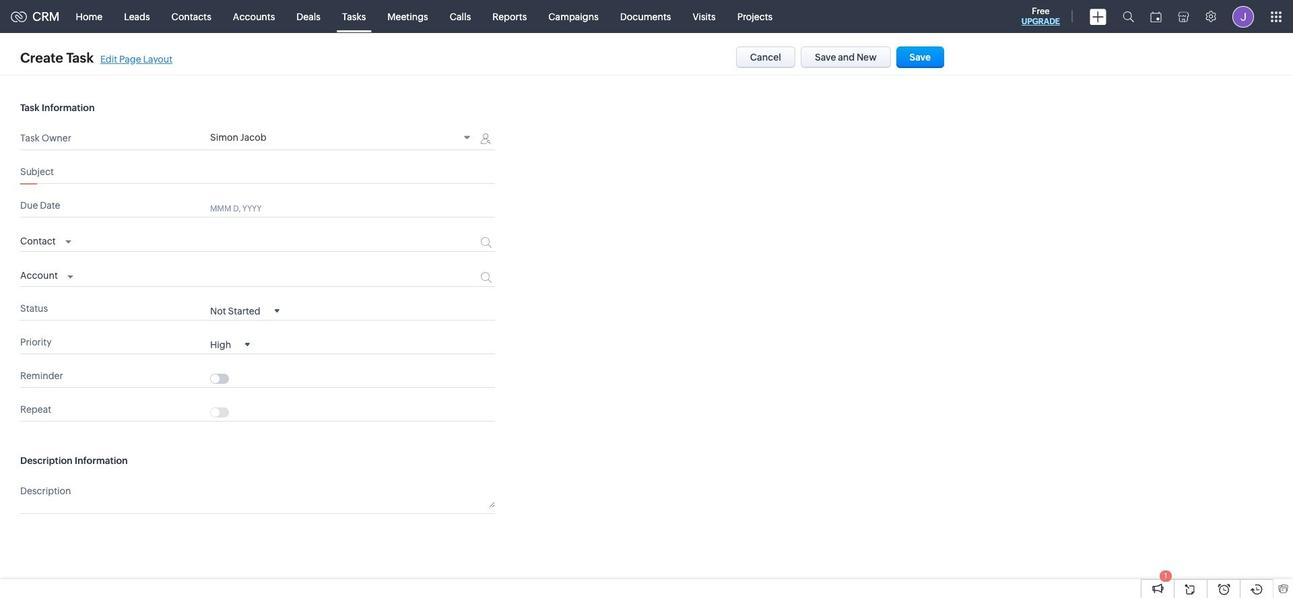 Task type: locate. For each thing, give the bounding box(es) containing it.
profile image
[[1233, 6, 1254, 27]]

create menu image
[[1090, 8, 1107, 25]]

None field
[[210, 132, 475, 145], [20, 232, 71, 248], [20, 267, 73, 283], [210, 305, 279, 316], [210, 338, 250, 350], [210, 132, 475, 145], [20, 232, 71, 248], [20, 267, 73, 283], [210, 305, 279, 316], [210, 338, 250, 350]]

logo image
[[11, 11, 27, 22]]

None button
[[736, 46, 796, 68], [801, 46, 891, 68], [896, 46, 944, 68], [736, 46, 796, 68], [801, 46, 891, 68], [896, 46, 944, 68]]

calendar image
[[1151, 11, 1162, 22]]

create menu element
[[1082, 0, 1115, 33]]

search element
[[1115, 0, 1142, 33]]

None text field
[[210, 483, 495, 508]]

mmm d, yyyy text field
[[210, 203, 452, 214]]



Task type: describe. For each thing, give the bounding box(es) containing it.
search image
[[1123, 11, 1134, 22]]

profile element
[[1225, 0, 1262, 33]]



Task type: vqa. For each thing, say whether or not it's contained in the screenshot.
visits link
no



